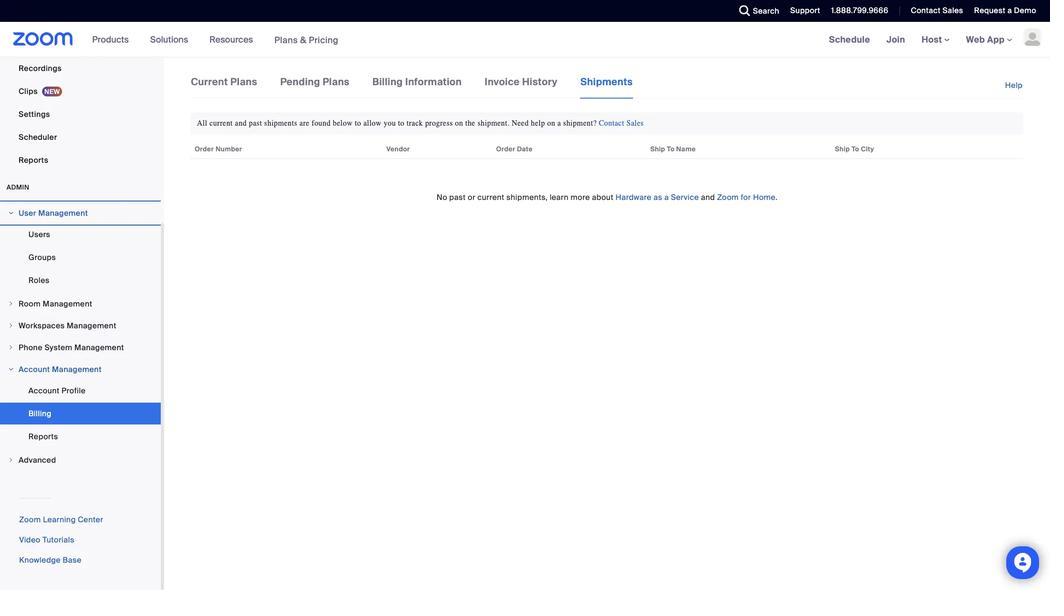 Task type: describe. For each thing, give the bounding box(es) containing it.
clips
[[19, 86, 38, 96]]

to for city
[[852, 145, 859, 154]]

billing information
[[373, 75, 462, 88]]

sales inside main content main content
[[627, 119, 644, 128]]

solutions
[[150, 34, 188, 45]]

zoom learning center
[[19, 515, 103, 525]]

plans & pricing
[[274, 34, 339, 46]]

below
[[333, 119, 353, 128]]

0 horizontal spatial zoom
[[19, 515, 41, 525]]

help link
[[1005, 74, 1024, 97]]

shipments
[[581, 75, 633, 88]]

about
[[592, 192, 614, 202]]

meetings navigation
[[821, 22, 1050, 58]]

shipment?
[[563, 119, 597, 128]]

account management
[[19, 365, 102, 375]]

right image for account management
[[8, 367, 14, 373]]

home
[[753, 192, 776, 202]]

name
[[676, 145, 696, 154]]

vendor
[[387, 145, 410, 154]]

found
[[312, 119, 331, 128]]

host
[[922, 34, 944, 45]]

history
[[522, 75, 558, 88]]

host button
[[922, 34, 950, 45]]

advanced
[[19, 455, 56, 466]]

user management
[[19, 208, 88, 218]]

admin
[[7, 183, 29, 192]]

management for room management
[[43, 299, 92, 309]]

0 horizontal spatial current
[[210, 119, 233, 128]]

solutions button
[[150, 22, 193, 57]]

1 reports link from the top
[[0, 149, 161, 171]]

1.888.799.9666
[[831, 5, 889, 16]]

invoice history
[[485, 75, 558, 88]]

search button
[[731, 0, 782, 22]]

are
[[300, 119, 310, 128]]

personal menu menu
[[0, 0, 161, 172]]

you
[[384, 119, 396, 128]]

base
[[63, 556, 82, 566]]

groups
[[28, 252, 56, 263]]

management for account management
[[52, 365, 102, 375]]

0 vertical spatial contact
[[911, 5, 941, 16]]

2 horizontal spatial a
[[1008, 5, 1012, 16]]

need
[[512, 119, 529, 128]]

account profile
[[28, 386, 86, 396]]

right image for user management
[[8, 210, 14, 217]]

video tutorials link
[[19, 536, 74, 546]]

help
[[1005, 80, 1023, 91]]

0 horizontal spatial a
[[558, 119, 561, 128]]

account management menu item
[[0, 359, 161, 380]]

users link
[[0, 224, 161, 246]]

account for account management
[[19, 365, 50, 375]]

for
[[741, 192, 751, 202]]

2 on from the left
[[547, 119, 555, 128]]

.
[[776, 192, 778, 202]]

allow
[[363, 119, 382, 128]]

shipments link
[[580, 74, 633, 99]]

phone system management menu item
[[0, 338, 161, 358]]

contact inside main content main content
[[599, 119, 624, 128]]

information
[[405, 75, 462, 88]]

pending plans link
[[280, 74, 350, 98]]

tutorials
[[43, 536, 74, 546]]

right image for phone system management
[[8, 345, 14, 351]]

2 to from the left
[[398, 119, 405, 128]]

learning
[[43, 515, 76, 525]]

recordings
[[19, 63, 62, 73]]

order for order date
[[496, 145, 515, 154]]

0 horizontal spatial past
[[249, 119, 262, 128]]

0 vertical spatial sales
[[943, 5, 964, 16]]

current plans
[[191, 75, 257, 88]]

groups link
[[0, 247, 161, 269]]

clips link
[[0, 80, 161, 102]]

users
[[28, 229, 50, 240]]

search
[[753, 6, 780, 16]]

workspaces management
[[19, 321, 116, 331]]

schedule
[[829, 34, 870, 45]]

room management
[[19, 299, 92, 309]]

user management menu item
[[0, 203, 161, 224]]

app
[[987, 34, 1005, 45]]

profile
[[62, 386, 86, 396]]

help
[[531, 119, 545, 128]]

settings
[[19, 109, 50, 119]]

right image for advanced
[[8, 457, 14, 464]]

date
[[517, 145, 533, 154]]

request
[[974, 5, 1006, 16]]

ship to name
[[651, 145, 696, 154]]

or
[[468, 192, 476, 202]]

plans for pending plans
[[323, 75, 350, 88]]

request a demo
[[974, 5, 1037, 16]]

hardware
[[616, 192, 652, 202]]

support
[[790, 5, 820, 16]]

join
[[887, 34, 905, 45]]

no
[[437, 192, 447, 202]]

ship to city
[[835, 145, 874, 154]]

user management menu
[[0, 224, 161, 293]]

ship for ship to city
[[835, 145, 850, 154]]



Task type: locate. For each thing, give the bounding box(es) containing it.
1 horizontal spatial plans
[[274, 34, 298, 46]]

zoom learning center link
[[19, 515, 103, 525]]

zoom inside main content main content
[[717, 192, 739, 202]]

center
[[78, 515, 103, 525]]

2 vertical spatial a
[[664, 192, 669, 202]]

right image left room
[[8, 301, 14, 307]]

0 vertical spatial a
[[1008, 5, 1012, 16]]

phone system management
[[19, 343, 124, 353]]

demo
[[1014, 5, 1037, 16]]

banner
[[0, 22, 1050, 58]]

1 horizontal spatial to
[[852, 145, 859, 154]]

0 vertical spatial account
[[19, 365, 50, 375]]

1 on from the left
[[455, 119, 463, 128]]

billing up you
[[373, 75, 403, 88]]

room
[[19, 299, 41, 309]]

city
[[861, 145, 874, 154]]

support link
[[782, 0, 823, 22], [790, 5, 820, 16]]

1 horizontal spatial contact
[[911, 5, 941, 16]]

0 horizontal spatial on
[[455, 119, 463, 128]]

profile picture image
[[1024, 28, 1042, 46]]

plans right pending
[[323, 75, 350, 88]]

0 horizontal spatial order
[[195, 145, 214, 154]]

management down workspaces management menu item
[[74, 343, 124, 353]]

1 horizontal spatial a
[[664, 192, 669, 202]]

right image inside advanced menu item
[[8, 457, 14, 464]]

request a demo link
[[966, 0, 1050, 22], [974, 5, 1037, 16]]

a left demo
[[1008, 5, 1012, 16]]

account down phone
[[19, 365, 50, 375]]

contact right 'shipment?'
[[599, 119, 624, 128]]

a left 'shipment?'
[[558, 119, 561, 128]]

contact sales link
[[903, 0, 966, 22], [911, 5, 964, 16], [599, 119, 644, 128]]

reports
[[19, 155, 48, 165], [28, 432, 58, 442]]

3 right image from the top
[[8, 345, 14, 351]]

1.888.799.9666 button up schedule
[[823, 0, 891, 22]]

account
[[19, 365, 50, 375], [28, 386, 60, 396]]

billing information link
[[372, 74, 462, 98]]

1 to from the left
[[355, 119, 361, 128]]

order number
[[195, 145, 242, 154]]

to for name
[[667, 145, 675, 154]]

knowledge base
[[19, 556, 82, 566]]

0 vertical spatial and
[[235, 119, 247, 128]]

1 vertical spatial and
[[701, 192, 715, 202]]

1 horizontal spatial billing
[[373, 75, 403, 88]]

admin menu menu
[[0, 203, 161, 472]]

order date
[[496, 145, 533, 154]]

more
[[571, 192, 590, 202]]

learn
[[550, 192, 569, 202]]

1 right image from the top
[[8, 210, 14, 217]]

and
[[235, 119, 247, 128], [701, 192, 715, 202]]

past left or
[[449, 192, 466, 202]]

0 vertical spatial current
[[210, 119, 233, 128]]

contact sales
[[911, 5, 964, 16]]

1 vertical spatial reports link
[[0, 426, 161, 448]]

reports link down scheduler link
[[0, 149, 161, 171]]

4 right image from the top
[[8, 367, 14, 373]]

1 order from the left
[[195, 145, 214, 154]]

as
[[654, 192, 662, 202]]

contact up host
[[911, 5, 941, 16]]

and right service at the right top
[[701, 192, 715, 202]]

to
[[355, 119, 361, 128], [398, 119, 405, 128]]

plans inside product information 'navigation'
[[274, 34, 298, 46]]

1 vertical spatial reports
[[28, 432, 58, 442]]

account management menu
[[0, 380, 161, 449]]

to left name
[[667, 145, 675, 154]]

right image inside workspaces management menu item
[[8, 323, 14, 329]]

reports up the advanced
[[28, 432, 58, 442]]

0 vertical spatial reports
[[19, 155, 48, 165]]

plans left &
[[274, 34, 298, 46]]

1 vertical spatial contact
[[599, 119, 624, 128]]

right image inside account management menu item
[[8, 367, 14, 373]]

1 vertical spatial current
[[478, 192, 505, 202]]

billing link
[[0, 403, 161, 425]]

0 vertical spatial billing
[[373, 75, 403, 88]]

sales down shipments 'link'
[[627, 119, 644, 128]]

current plans link
[[190, 74, 258, 98]]

to
[[667, 145, 675, 154], [852, 145, 859, 154]]

plans right current
[[230, 75, 257, 88]]

ship left name
[[651, 145, 665, 154]]

2 horizontal spatial plans
[[323, 75, 350, 88]]

products
[[92, 34, 129, 45]]

1.888.799.9666 button up "schedule" link
[[831, 5, 889, 16]]

roles link
[[0, 270, 161, 292]]

account down account management
[[28, 386, 60, 396]]

current
[[191, 75, 228, 88]]

1 vertical spatial a
[[558, 119, 561, 128]]

management up profile
[[52, 365, 102, 375]]

2 right image from the top
[[8, 457, 14, 464]]

contact
[[911, 5, 941, 16], [599, 119, 624, 128]]

pending
[[280, 75, 320, 88]]

billing inside the billing link
[[28, 409, 51, 419]]

right image left account management
[[8, 367, 14, 373]]

1 horizontal spatial and
[[701, 192, 715, 202]]

product information navigation
[[84, 22, 347, 58]]

knowledge base link
[[19, 556, 82, 566]]

and up number
[[235, 119, 247, 128]]

zoom up the video on the bottom left of page
[[19, 515, 41, 525]]

1 right image from the top
[[8, 301, 14, 307]]

right image left workspaces
[[8, 323, 14, 329]]

management down room management menu item
[[67, 321, 116, 331]]

account for account profile
[[28, 386, 60, 396]]

management up users link
[[38, 208, 88, 218]]

1 vertical spatial billing
[[28, 409, 51, 419]]

shipments
[[264, 119, 297, 128]]

1 horizontal spatial order
[[496, 145, 515, 154]]

zoom left for
[[717, 192, 739, 202]]

0 horizontal spatial sales
[[627, 119, 644, 128]]

1 horizontal spatial sales
[[943, 5, 964, 16]]

current right "all"
[[210, 119, 233, 128]]

to left allow
[[355, 119, 361, 128]]

settings link
[[0, 103, 161, 125]]

plans for current plans
[[230, 75, 257, 88]]

no past or current shipments, learn more about hardware as a service and zoom for home .
[[437, 192, 778, 202]]

past left shipments on the left of the page
[[249, 119, 262, 128]]

recordings link
[[0, 57, 161, 79]]

web app
[[966, 34, 1005, 45]]

2 order from the left
[[496, 145, 515, 154]]

order for order number
[[195, 145, 214, 154]]

a right as
[[664, 192, 669, 202]]

hardware as a service link
[[616, 192, 699, 202]]

number
[[216, 145, 242, 154]]

1 horizontal spatial current
[[478, 192, 505, 202]]

web app button
[[966, 34, 1013, 45]]

1 horizontal spatial past
[[449, 192, 466, 202]]

1 vertical spatial sales
[[627, 119, 644, 128]]

invoice
[[485, 75, 520, 88]]

1 horizontal spatial zoom
[[717, 192, 739, 202]]

reports down scheduler
[[19, 155, 48, 165]]

schedule link
[[821, 22, 879, 57]]

to left the city
[[852, 145, 859, 154]]

right image for workspaces management
[[8, 323, 14, 329]]

current right or
[[478, 192, 505, 202]]

plans
[[274, 34, 298, 46], [230, 75, 257, 88], [323, 75, 350, 88]]

0 vertical spatial right image
[[8, 301, 14, 307]]

management up workspaces management
[[43, 299, 92, 309]]

0 horizontal spatial contact
[[599, 119, 624, 128]]

1 horizontal spatial ship
[[835, 145, 850, 154]]

billing for billing
[[28, 409, 51, 419]]

main content main content
[[164, 57, 1050, 591]]

2 reports link from the top
[[0, 426, 161, 448]]

video
[[19, 536, 41, 546]]

progress
[[425, 119, 453, 128]]

reports inside the personal menu menu
[[19, 155, 48, 165]]

workspaces management menu item
[[0, 316, 161, 336]]

resources button
[[210, 22, 258, 57]]

reports inside account management menu
[[28, 432, 58, 442]]

video tutorials
[[19, 536, 74, 546]]

billing
[[373, 75, 403, 88], [28, 409, 51, 419]]

on left the
[[455, 119, 463, 128]]

1 horizontal spatial to
[[398, 119, 405, 128]]

ship for ship to name
[[651, 145, 665, 154]]

right image inside phone system management menu item
[[8, 345, 14, 351]]

ship
[[651, 145, 665, 154], [835, 145, 850, 154]]

0 horizontal spatial to
[[667, 145, 675, 154]]

account inside menu item
[[19, 365, 50, 375]]

1 vertical spatial account
[[28, 386, 60, 396]]

account profile link
[[0, 380, 161, 402]]

invoice history link
[[484, 74, 558, 98]]

ship left the city
[[835, 145, 850, 154]]

right image inside room management menu item
[[8, 301, 14, 307]]

order left date
[[496, 145, 515, 154]]

banner containing products
[[0, 22, 1050, 58]]

0 horizontal spatial to
[[355, 119, 361, 128]]

management for user management
[[38, 208, 88, 218]]

1 to from the left
[[667, 145, 675, 154]]

advanced menu item
[[0, 450, 161, 471]]

sales up 'host' dropdown button
[[943, 5, 964, 16]]

a
[[1008, 5, 1012, 16], [558, 119, 561, 128], [664, 192, 669, 202]]

right image left the user
[[8, 210, 14, 217]]

scheduler link
[[0, 126, 161, 148]]

billing inside billing information "link"
[[373, 75, 403, 88]]

right image left the advanced
[[8, 457, 14, 464]]

1 vertical spatial past
[[449, 192, 466, 202]]

0 vertical spatial past
[[249, 119, 262, 128]]

reports link down the billing link at the bottom left
[[0, 426, 161, 448]]

1 horizontal spatial on
[[547, 119, 555, 128]]

&
[[300, 34, 307, 46]]

right image inside user management menu item
[[8, 210, 14, 217]]

the
[[465, 119, 475, 128]]

zoom
[[717, 192, 739, 202], [19, 515, 41, 525]]

0 horizontal spatial billing
[[28, 409, 51, 419]]

web
[[966, 34, 985, 45]]

2 ship from the left
[[835, 145, 850, 154]]

sales
[[943, 5, 964, 16], [627, 119, 644, 128]]

current
[[210, 119, 233, 128], [478, 192, 505, 202]]

shipments,
[[507, 192, 548, 202]]

management for workspaces management
[[67, 321, 116, 331]]

right image
[[8, 301, 14, 307], [8, 457, 14, 464]]

0 vertical spatial reports link
[[0, 149, 161, 171]]

plans & pricing link
[[274, 34, 339, 46], [274, 34, 339, 46]]

right image
[[8, 210, 14, 217], [8, 323, 14, 329], [8, 345, 14, 351], [8, 367, 14, 373]]

zoom logo image
[[13, 32, 73, 46]]

account inside 'link'
[[28, 386, 60, 396]]

0 horizontal spatial plans
[[230, 75, 257, 88]]

on
[[455, 119, 463, 128], [547, 119, 555, 128]]

1 vertical spatial right image
[[8, 457, 14, 464]]

0 horizontal spatial ship
[[651, 145, 665, 154]]

to right you
[[398, 119, 405, 128]]

system
[[45, 343, 72, 353]]

knowledge
[[19, 556, 61, 566]]

1 vertical spatial zoom
[[19, 515, 41, 525]]

join link
[[879, 22, 914, 57]]

right image for room management
[[8, 301, 14, 307]]

workspaces
[[19, 321, 65, 331]]

on right help
[[547, 119, 555, 128]]

1 ship from the left
[[651, 145, 665, 154]]

order left number
[[195, 145, 214, 154]]

service
[[671, 192, 699, 202]]

room management menu item
[[0, 294, 161, 315]]

0 vertical spatial zoom
[[717, 192, 739, 202]]

phone
[[19, 343, 43, 353]]

pricing
[[309, 34, 339, 46]]

0 horizontal spatial and
[[235, 119, 247, 128]]

right image left phone
[[8, 345, 14, 351]]

billing for billing information
[[373, 75, 403, 88]]

1.888.799.9666 button
[[823, 0, 891, 22], [831, 5, 889, 16]]

2 right image from the top
[[8, 323, 14, 329]]

2 to from the left
[[852, 145, 859, 154]]

management
[[38, 208, 88, 218], [43, 299, 92, 309], [67, 321, 116, 331], [74, 343, 124, 353], [52, 365, 102, 375]]

pending plans
[[280, 75, 350, 88]]

roles
[[28, 275, 50, 286]]

billing down account profile
[[28, 409, 51, 419]]



Task type: vqa. For each thing, say whether or not it's contained in the screenshot.
the left AND
yes



